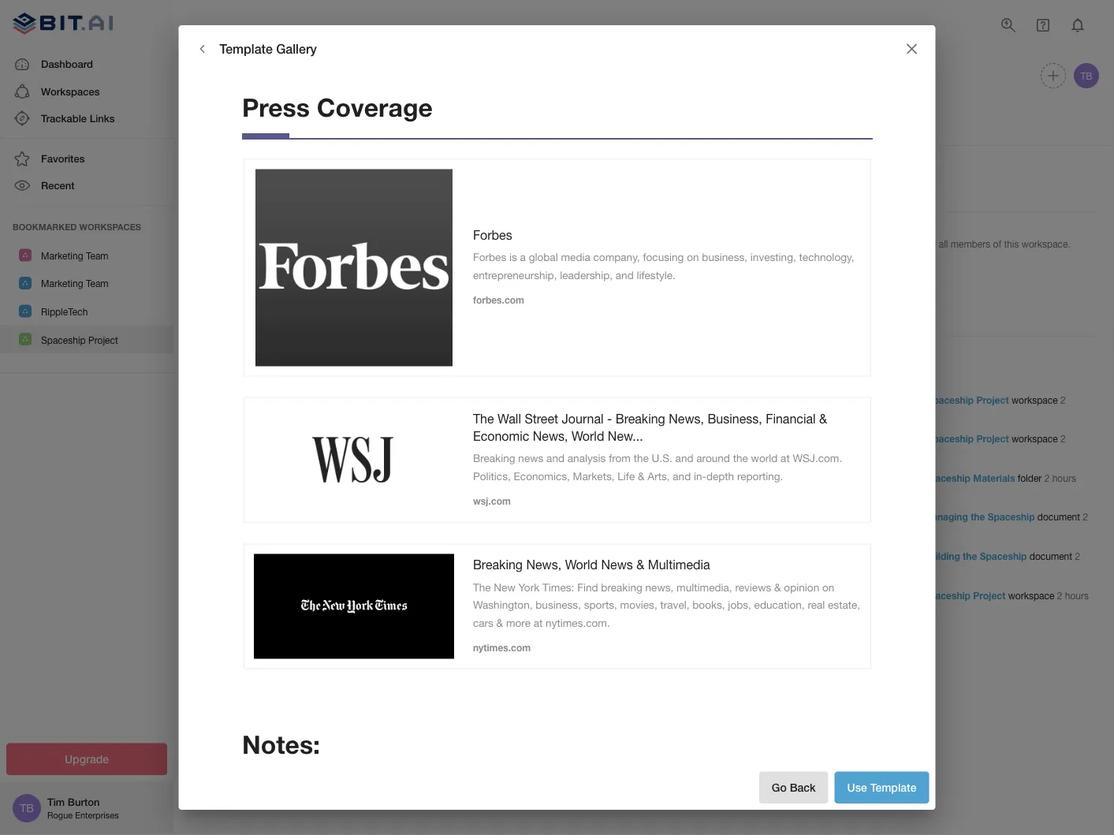 Task type: locate. For each thing, give the bounding box(es) containing it.
building down spaceship materials
[[274, 275, 319, 290]]

favorite image for managing the spaceship
[[416, 332, 435, 351]]

trackable
[[41, 112, 87, 124]]

2 for spaceship project link to the bottom
[[1057, 590, 1063, 601]]

managing
[[274, 334, 329, 348], [924, 511, 968, 523]]

-
[[607, 411, 612, 426]]

news, down street
[[533, 429, 568, 443]]

tim burton
[[840, 394, 886, 405], [840, 433, 886, 444], [840, 472, 886, 483], [840, 511, 886, 523], [840, 551, 886, 562], [840, 590, 886, 601]]

favorite image
[[391, 214, 410, 233], [416, 332, 435, 351]]

2 vertical spatial created by tim burton 2 hours ago
[[274, 357, 411, 367]]

marketing
[[41, 250, 83, 261], [41, 278, 83, 289]]

hours for the building the spaceship "link"
[[840, 564, 863, 575]]

the inside the wall street journal - breaking news, business, financial & economic news, world new...
[[473, 411, 494, 426]]

3 tim burton from the top
[[840, 472, 886, 483]]

rippletech
[[41, 306, 88, 317]]

1 horizontal spatial on
[[822, 581, 834, 593]]

2 created by tim burton 2 hours ago from the top
[[274, 298, 411, 308]]

created by tim burton 2 hours ago down building the spaceship
[[274, 298, 411, 308]]

team up rippletech button
[[86, 278, 109, 289]]

the left "world"
[[733, 452, 748, 465]]

marketing team down bookmarked workspaces
[[41, 250, 109, 261]]

journal
[[562, 411, 603, 426]]

&
[[819, 411, 827, 426], [638, 470, 644, 482], [636, 558, 644, 572], [774, 581, 781, 593], [496, 616, 503, 629]]

0 horizontal spatial for
[[853, 238, 864, 249]]

3 created from the top
[[274, 357, 305, 367]]

breaking inside breaking news and analysis from the u.s. and around the world at wsj.com. politics, economics, markets, life & arts, and in-depth reporting.
[[473, 452, 515, 465]]

use template button
[[835, 772, 929, 804]]

2 by from the top
[[308, 298, 317, 308]]

1 horizontal spatial building
[[924, 551, 960, 562]]

created down building the spaceship
[[274, 298, 305, 308]]

1 team from the top
[[86, 250, 109, 261]]

by down managing the spaceship
[[308, 357, 317, 367]]

0 vertical spatial the
[[473, 411, 494, 426]]

this
[[1004, 238, 1019, 249]]

created down spaceship materials
[[274, 239, 305, 249]]

managing down spaceship materials link
[[924, 511, 968, 523]]

1 tim burton from the top
[[840, 394, 886, 405]]

spaceship project
[[41, 334, 118, 345]]

lifestyle.
[[636, 268, 675, 281]]

at right more
[[533, 616, 542, 629]]

3 created by tim burton 2 hours ago from the top
[[274, 357, 411, 367]]

team down workspaces
[[86, 250, 109, 261]]

1 vertical spatial tb
[[20, 802, 34, 815]]

project
[[88, 334, 118, 345], [977, 394, 1009, 405], [977, 433, 1009, 444], [973, 590, 1006, 601]]

spaceship
[[274, 216, 332, 231], [343, 275, 401, 290], [352, 334, 410, 348], [41, 334, 86, 345], [927, 394, 974, 405], [927, 433, 974, 444], [924, 472, 971, 483], [988, 511, 1035, 523], [980, 551, 1027, 562], [924, 590, 971, 601]]

0 vertical spatial world
[[571, 429, 604, 443]]

0 vertical spatial forbes
[[473, 228, 512, 242]]

1 vertical spatial business,
[[535, 598, 581, 611]]

1 vertical spatial template
[[870, 781, 917, 794]]

the down spaceship materials
[[322, 275, 340, 290]]

building
[[274, 275, 319, 290], [924, 551, 960, 562]]

marketing team up rippletech
[[41, 278, 109, 289]]

in-
[[694, 470, 706, 482]]

tim
[[320, 239, 334, 249], [320, 298, 334, 308], [320, 357, 334, 367], [840, 394, 855, 405], [840, 433, 855, 444], [840, 472, 855, 483], [840, 511, 855, 523], [840, 551, 855, 562], [840, 590, 855, 601], [47, 796, 65, 808]]

document for building the spaceship document
[[1030, 551, 1073, 562]]

marketing team for first marketing team 'button' from the top
[[41, 250, 109, 261]]

and down company,
[[615, 268, 633, 281]]

business, down "times:" at the bottom
[[535, 598, 581, 611]]

use
[[847, 781, 867, 794]]

1 vertical spatial world
[[565, 558, 597, 572]]

0 horizontal spatial tb
[[20, 802, 34, 815]]

0 vertical spatial materials
[[335, 216, 386, 231]]

by down spaceship materials
[[308, 239, 317, 249]]

for left quick
[[853, 238, 864, 249]]

1 vertical spatial managing
[[924, 511, 968, 523]]

document down folder
[[1038, 511, 1080, 523]]

0 vertical spatial template
[[220, 41, 273, 56]]

managing the spaceship document
[[924, 511, 1080, 523]]

the down managing the spaceship link
[[963, 551, 977, 562]]

0 vertical spatial marketing team
[[41, 250, 109, 261]]

breaking
[[615, 411, 665, 426], [473, 452, 515, 465], [473, 558, 522, 572]]

0 vertical spatial on
[[687, 251, 699, 263]]

hours for managing the spaceship link
[[840, 525, 863, 536]]

at inside the new york times: find breaking news, multimedia, reviews & opinion on washington, business, sports, movies, travel, books, jobs, education, real estate, cars & more at nytimes.com.
[[533, 616, 542, 629]]

spaceship project workspace for the top spaceship project link
[[927, 394, 1058, 405]]

team
[[86, 250, 109, 261], [86, 278, 109, 289]]

2 vertical spatial spaceship project workspace
[[924, 590, 1055, 601]]

by down building the spaceship
[[308, 298, 317, 308]]

the down building the spaceship
[[332, 334, 349, 348]]

tim burton for the building the spaceship "link"
[[840, 551, 886, 562]]

breaking up the new
[[473, 558, 522, 572]]

business,
[[702, 251, 747, 263], [535, 598, 581, 611]]

breaking up politics,
[[473, 452, 515, 465]]

0 vertical spatial created
[[274, 239, 305, 249]]

pinned items
[[811, 190, 888, 205]]

go
[[772, 781, 787, 794]]

at right "world"
[[780, 452, 790, 465]]

hours for spaceship project link to the bottom
[[1065, 590, 1089, 601]]

0 vertical spatial team
[[86, 250, 109, 261]]

multimedia
[[648, 558, 710, 572]]

& up education,
[[774, 581, 781, 593]]

0 vertical spatial breaking
[[615, 411, 665, 426]]

1 vertical spatial at
[[533, 616, 542, 629]]

created down managing the spaceship
[[274, 357, 305, 367]]

created
[[274, 239, 305, 249], [274, 298, 305, 308], [274, 357, 305, 367]]

1 vertical spatial team
[[86, 278, 109, 289]]

2 marketing from the top
[[41, 278, 83, 289]]

financial
[[766, 411, 816, 426]]

dialog
[[179, 0, 936, 815]]

1 vertical spatial by
[[308, 298, 317, 308]]

0 horizontal spatial on
[[687, 251, 699, 263]]

created by tim burton 2 hours ago down managing the spaceship
[[274, 357, 411, 367]]

1 vertical spatial workspace
[[1012, 433, 1058, 444]]

for
[[853, 238, 864, 249], [925, 238, 936, 249]]

and up economics,
[[546, 452, 564, 465]]

1 horizontal spatial at
[[780, 452, 790, 465]]

1 vertical spatial on
[[822, 581, 834, 593]]

marketing team
[[41, 250, 109, 261], [41, 278, 109, 289]]

template right use
[[870, 781, 917, 794]]

1 vertical spatial building
[[924, 551, 960, 562]]

all
[[939, 238, 948, 249]]

1 vertical spatial news,
[[533, 429, 568, 443]]

building down managing the spaceship link
[[924, 551, 960, 562]]

marketing team button up rippletech
[[0, 269, 173, 297]]

on up the real
[[822, 581, 834, 593]]

& right life
[[638, 470, 644, 482]]

4 tim burton from the top
[[840, 511, 886, 523]]

6 tim burton from the top
[[840, 590, 886, 601]]

bookmarked workspaces
[[13, 222, 141, 232]]

2 the from the top
[[473, 581, 491, 593]]

marketing down bookmarked workspaces
[[41, 250, 83, 261]]

hours for middle spaceship project link
[[840, 447, 863, 458]]

template left 'gallery' at left top
[[220, 41, 273, 56]]

world up find
[[565, 558, 597, 572]]

insights
[[476, 120, 527, 133]]

1 by from the top
[[308, 239, 317, 249]]

forbes inside forbes is a global media company, focusing on business, investing, technology, entrepreneurship, leadership, and lifestyle.
[[473, 251, 506, 263]]

0 vertical spatial business,
[[702, 251, 747, 263]]

building the spaceship
[[274, 275, 401, 290]]

documents link
[[186, 107, 312, 145]]

0 horizontal spatial at
[[533, 616, 542, 629]]

1 forbes from the top
[[473, 228, 512, 242]]

bookmarked
[[13, 222, 77, 232]]

0 horizontal spatial managing
[[274, 334, 329, 348]]

0 horizontal spatial materials
[[335, 216, 386, 231]]

1 vertical spatial spaceship project workspace
[[927, 433, 1058, 444]]

tab list
[[186, 107, 1102, 145]]

0 vertical spatial building
[[274, 275, 319, 290]]

investing,
[[750, 251, 796, 263]]

template inside use template button
[[870, 781, 917, 794]]

2 vertical spatial by
[[308, 357, 317, 367]]

2 vertical spatial spaceship project link
[[924, 590, 1006, 601]]

3 by from the top
[[308, 357, 317, 367]]

tim burton for middle spaceship project link
[[840, 433, 886, 444]]

0 vertical spatial favorite image
[[391, 214, 410, 233]]

1 marketing team button from the top
[[0, 241, 173, 269]]

hours
[[372, 239, 394, 249], [372, 298, 394, 308], [372, 357, 394, 367], [840, 407, 863, 418], [840, 447, 863, 458], [1053, 472, 1076, 483], [840, 525, 863, 536], [840, 564, 863, 575], [1065, 590, 1089, 601]]

1 vertical spatial marketing team
[[41, 278, 109, 289]]

opinion
[[784, 581, 819, 593]]

1 vertical spatial created
[[274, 298, 305, 308]]

0 vertical spatial marketing
[[41, 250, 83, 261]]

1 the from the top
[[473, 411, 494, 426]]

1 marketing team from the top
[[41, 250, 109, 261]]

building the spaceship link
[[924, 551, 1027, 562]]

workspace
[[1012, 394, 1058, 405], [1012, 433, 1058, 444], [1008, 590, 1055, 601]]

the
[[322, 275, 340, 290], [332, 334, 349, 348], [633, 452, 649, 465], [733, 452, 748, 465], [971, 511, 985, 523], [963, 551, 977, 562]]

0 horizontal spatial favorite image
[[391, 214, 410, 233]]

pin
[[811, 238, 825, 249]]

managing for managing the spaceship
[[274, 334, 329, 348]]

1 vertical spatial forbes
[[473, 251, 506, 263]]

the up economic
[[473, 411, 494, 426]]

world
[[751, 452, 777, 465]]

the inside the new york times: find breaking news, multimedia, reviews & opinion on washington, business, sports, movies, travel, books, jobs, education, real estate, cars & more at nytimes.com.
[[473, 581, 491, 593]]

on
[[687, 251, 699, 263], [822, 581, 834, 593]]

created by tim burton 2 hours ago down spaceship materials
[[274, 239, 411, 249]]

forbes for forbes is a global media company, focusing on business, investing, technology, entrepreneurship, leadership, and lifestyle.
[[473, 251, 506, 263]]

document
[[1038, 511, 1080, 523], [1030, 551, 1073, 562]]

managing down building the spaceship
[[274, 334, 329, 348]]

business, inside forbes is a global media company, focusing on business, investing, technology, entrepreneurship, leadership, and lifestyle.
[[702, 251, 747, 263]]

2 tim burton from the top
[[840, 433, 886, 444]]

marketing up rippletech
[[41, 278, 83, 289]]

4 2 hours ago from the top
[[840, 511, 1088, 536]]

a
[[520, 251, 526, 263]]

created for managing the spaceship
[[274, 357, 305, 367]]

breaking up 'new...'
[[615, 411, 665, 426]]

2 vertical spatial created
[[274, 357, 305, 367]]

tb button
[[1072, 61, 1102, 91]]

created by tim burton 2 hours ago for managing
[[274, 357, 411, 367]]

& right cars
[[496, 616, 503, 629]]

upgrade button
[[6, 743, 167, 775]]

building the spaceship document
[[924, 551, 1073, 562]]

forbes left is
[[473, 251, 506, 263]]

1 horizontal spatial for
[[925, 238, 936, 249]]

1 vertical spatial created by tim burton 2 hours ago
[[274, 298, 411, 308]]

1 horizontal spatial tb
[[1081, 70, 1093, 81]]

the for building the spaceship
[[322, 275, 340, 290]]

press
[[242, 92, 310, 122]]

0 vertical spatial by
[[308, 239, 317, 249]]

0 horizontal spatial business,
[[535, 598, 581, 611]]

access
[[893, 238, 922, 249]]

marketing team button down bookmarked workspaces
[[0, 241, 173, 269]]

workspaces
[[79, 222, 141, 232]]

links
[[90, 112, 115, 124]]

forbes for forbes
[[473, 228, 512, 242]]

1 created from the top
[[274, 239, 305, 249]]

tim burton for spaceship project link to the bottom
[[840, 590, 886, 601]]

materials left folder
[[973, 472, 1015, 483]]

1 vertical spatial breaking
[[473, 452, 515, 465]]

the new york times: find breaking news, multimedia, reviews & opinion on washington, business, sports, movies, travel, books, jobs, education, real estate, cars & more at nytimes.com.
[[473, 581, 863, 629]]

forbes up is
[[473, 228, 512, 242]]

2 created from the top
[[274, 298, 305, 308]]

materials up building the spaceship
[[335, 216, 386, 231]]

1 horizontal spatial template
[[870, 781, 917, 794]]

2 marketing team from the top
[[41, 278, 109, 289]]

document for managing the spaceship document
[[1038, 511, 1080, 523]]

world
[[571, 429, 604, 443], [565, 558, 597, 572]]

business, left "investing,"
[[702, 251, 747, 263]]

0 vertical spatial managing
[[274, 334, 329, 348]]

at
[[780, 452, 790, 465], [533, 616, 542, 629]]

building for building the spaceship document
[[924, 551, 960, 562]]

upgrade
[[65, 753, 109, 766]]

& right news
[[636, 558, 644, 572]]

find
[[577, 581, 598, 593]]

1 vertical spatial marketing
[[41, 278, 83, 289]]

and left in-
[[673, 470, 691, 482]]

0 vertical spatial created by tim burton 2 hours ago
[[274, 239, 411, 249]]

1 horizontal spatial materials
[[973, 472, 1015, 483]]

favorite image down remove favorite icon
[[416, 332, 435, 351]]

0 vertical spatial document
[[1038, 511, 1080, 523]]

real
[[807, 598, 825, 611]]

of
[[993, 238, 1002, 249]]

breaking inside the wall street journal - breaking news, business, financial & economic news, world new...
[[615, 411, 665, 426]]

0 vertical spatial spaceship project workspace
[[927, 394, 1058, 405]]

reporting.
[[737, 470, 783, 482]]

1 vertical spatial the
[[473, 581, 491, 593]]

1 for from the left
[[853, 238, 864, 249]]

5 tim burton from the top
[[840, 551, 886, 562]]

the for the new york times: find breaking news, multimedia, reviews & opinion on washington, business, sports, movies, travel, books, jobs, education, real estate, cars & more at nytimes.com.
[[473, 581, 491, 593]]

2 vertical spatial breaking
[[473, 558, 522, 572]]

news, up u.s.
[[669, 411, 704, 426]]

1 vertical spatial materials
[[973, 472, 1015, 483]]

for left all
[[925, 238, 936, 249]]

materials for spaceship materials folder
[[973, 472, 1015, 483]]

favorite image for spaceship materials
[[391, 214, 410, 233]]

0 vertical spatial tb
[[1081, 70, 1093, 81]]

1 horizontal spatial favorite image
[[416, 332, 435, 351]]

movies,
[[620, 598, 657, 611]]

materials for spaceship materials
[[335, 216, 386, 231]]

analysis
[[567, 452, 606, 465]]

breaking for news
[[473, 452, 515, 465]]

the left u.s.
[[633, 452, 649, 465]]

created for spaceship materials
[[274, 239, 305, 249]]

the for building the spaceship document
[[963, 551, 977, 562]]

1 created by tim burton 2 hours ago from the top
[[274, 239, 411, 249]]

1 vertical spatial favorite image
[[416, 332, 435, 351]]

world down the journal
[[571, 429, 604, 443]]

news, up "times:" at the bottom
[[526, 558, 561, 572]]

the left the new
[[473, 581, 491, 593]]

the wall street journal - breaking news, business, financial & economic news, world new...
[[473, 411, 830, 443]]

0 horizontal spatial building
[[274, 275, 319, 290]]

hours for the top spaceship project link
[[840, 407, 863, 418]]

document down managing the spaceship document
[[1030, 551, 1073, 562]]

spaceship materials link
[[924, 472, 1015, 483]]

managing for managing the spaceship document
[[924, 511, 968, 523]]

favorite image up remove favorite icon
[[391, 214, 410, 233]]

1 horizontal spatial business,
[[702, 251, 747, 263]]

1 horizontal spatial managing
[[924, 511, 968, 523]]

1 vertical spatial document
[[1030, 551, 1073, 562]]

0 vertical spatial at
[[780, 452, 790, 465]]

2 forbes from the top
[[473, 251, 506, 263]]

spaceship project workspace for middle spaceship project link
[[927, 433, 1058, 444]]

the up the building the spaceship "link"
[[971, 511, 985, 523]]

use template
[[847, 781, 917, 794]]

on right focusing
[[687, 251, 699, 263]]

& right 'financial'
[[819, 411, 827, 426]]

wall
[[497, 411, 521, 426]]

managing the spaceship
[[274, 334, 410, 348]]

estate,
[[828, 598, 860, 611]]



Task type: describe. For each thing, give the bounding box(es) containing it.
spaceship inside button
[[41, 334, 86, 345]]

news
[[601, 558, 633, 572]]

trackable links button
[[0, 105, 173, 132]]

media
[[561, 251, 590, 263]]

sports,
[[584, 598, 617, 611]]

favorites
[[41, 152, 85, 165]]

forbes.com
[[473, 294, 524, 305]]

created for building the spaceship
[[274, 298, 305, 308]]

0 horizontal spatial template
[[220, 41, 273, 56]]

economics,
[[513, 470, 570, 482]]

settings link
[[565, 107, 691, 145]]

and inside forbes is a global media company, focusing on business, investing, technology, entrepreneurship, leadership, and lifestyle.
[[615, 268, 633, 281]]

burton inside tim burton rogue enterprises
[[68, 796, 100, 808]]

members
[[951, 238, 991, 249]]

dashboard button
[[0, 51, 173, 78]]

6 2 hours ago from the top
[[840, 590, 1089, 614]]

created by tim burton 2 hours ago for building
[[274, 298, 411, 308]]

at inside breaking news and analysis from the u.s. and around the world at wsj.com. politics, economics, markets, life & arts, and in-depth reporting.
[[780, 452, 790, 465]]

pinned
[[811, 190, 852, 205]]

items
[[827, 238, 850, 249]]

education,
[[754, 598, 804, 611]]

tab list containing documents
[[186, 107, 1102, 145]]

wsj.com.
[[793, 452, 842, 465]]

5 2 hours ago from the top
[[840, 551, 1080, 575]]

dashboard
[[41, 58, 93, 70]]

tim burton for the top spaceship project link
[[840, 394, 886, 405]]

company,
[[593, 251, 640, 263]]

rippletech button
[[0, 297, 173, 325]]

breaking news and analysis from the u.s. and around the world at wsj.com. politics, economics, markets, life & arts, and in-depth reporting.
[[473, 452, 845, 482]]

jobs,
[[728, 598, 751, 611]]

news,
[[645, 581, 673, 593]]

2 vertical spatial workspace
[[1008, 590, 1055, 601]]

documents
[[214, 120, 285, 133]]

trackable links
[[41, 112, 115, 124]]

u.s.
[[651, 452, 672, 465]]

tim inside tim burton rogue enterprises
[[47, 796, 65, 808]]

managing the spaceship link
[[924, 511, 1035, 523]]

content library link
[[312, 107, 438, 145]]

by for building
[[308, 298, 317, 308]]

back
[[790, 781, 816, 794]]

created by tim burton 2 hours ago for spaceship
[[274, 239, 411, 249]]

rogue
[[47, 810, 73, 820]]

leadership,
[[560, 268, 612, 281]]

2 2 hours ago from the top
[[840, 433, 1066, 458]]

world inside the wall street journal - breaking news, business, financial & economic news, world new...
[[571, 429, 604, 443]]

and right u.s.
[[675, 452, 693, 465]]

nytimes.com.
[[545, 616, 610, 629]]

spaceship materials folder
[[924, 472, 1042, 483]]

pin items for quick access for all members of this workspace.
[[811, 238, 1071, 249]]

by for spaceship
[[308, 239, 317, 249]]

favorites button
[[0, 145, 173, 172]]

2 for the building the spaceship "link"
[[1075, 551, 1080, 562]]

insights link
[[438, 107, 565, 145]]

technology,
[[799, 251, 854, 263]]

1 marketing from the top
[[41, 250, 83, 261]]

arts,
[[647, 470, 670, 482]]

recent button
[[0, 172, 173, 199]]

2 vertical spatial news,
[[526, 558, 561, 572]]

spaceship project workspace for spaceship project link to the bottom
[[924, 590, 1055, 601]]

& inside breaking news and analysis from the u.s. and around the world at wsj.com. politics, economics, markets, life & arts, and in-depth reporting.
[[638, 470, 644, 482]]

tim burton rogue enterprises
[[47, 796, 119, 820]]

1 2 hours ago from the top
[[840, 394, 1066, 418]]

depth
[[706, 470, 734, 482]]

spaceship materials
[[274, 216, 386, 231]]

focusing
[[643, 251, 684, 263]]

3 2 hours ago from the top
[[840, 472, 1076, 497]]

reviews
[[735, 581, 771, 593]]

street
[[524, 411, 558, 426]]

nytimes.com
[[473, 642, 531, 653]]

breaking
[[601, 581, 642, 593]]

new
[[494, 581, 515, 593]]

entrepreneurship,
[[473, 268, 557, 281]]

2 for spaceship materials link
[[1045, 472, 1050, 483]]

2 team from the top
[[86, 278, 109, 289]]

multimedia,
[[676, 581, 732, 593]]

2 marketing team button from the top
[[0, 269, 173, 297]]

content library
[[324, 120, 427, 133]]

marketing team for 1st marketing team 'button' from the bottom of the page
[[41, 278, 109, 289]]

travel,
[[660, 598, 689, 611]]

wsj.com
[[473, 496, 511, 507]]

content
[[324, 120, 377, 133]]

tim burton for managing the spaceship link
[[840, 511, 886, 523]]

around
[[696, 452, 730, 465]]

business, inside the new york times: find breaking news, multimedia, reviews & opinion on washington, business, sports, movies, travel, books, jobs, education, real estate, cars & more at nytimes.com.
[[535, 598, 581, 611]]

on inside forbes is a global media company, focusing on business, investing, technology, entrepreneurship, leadership, and lifestyle.
[[687, 251, 699, 263]]

news
[[518, 452, 543, 465]]

the for the wall street journal - breaking news, business, financial & economic news, world new...
[[473, 411, 494, 426]]

0 vertical spatial workspace
[[1012, 394, 1058, 405]]

tim burton for spaceship materials link
[[840, 472, 886, 483]]

0 vertical spatial news,
[[669, 411, 704, 426]]

more
[[506, 616, 530, 629]]

press coverage
[[242, 92, 432, 122]]

breaking for news,
[[473, 558, 522, 572]]

library
[[380, 120, 427, 133]]

tb inside button
[[1081, 70, 1093, 81]]

new...
[[608, 429, 643, 443]]

gallery
[[276, 41, 317, 56]]

hours for spaceship materials link
[[1053, 472, 1076, 483]]

dialog containing press coverage
[[179, 0, 936, 815]]

washington,
[[473, 598, 532, 611]]

the for managing the spaceship
[[332, 334, 349, 348]]

project inside button
[[88, 334, 118, 345]]

workspace.
[[1022, 238, 1071, 249]]

go back button
[[759, 772, 829, 804]]

by for managing
[[308, 357, 317, 367]]

recent
[[41, 179, 75, 192]]

go back
[[772, 781, 816, 794]]

remove favorite image
[[406, 273, 425, 292]]

0 vertical spatial spaceship project link
[[927, 394, 1009, 405]]

coverage
[[317, 92, 432, 122]]

politics,
[[473, 470, 510, 482]]

& inside the wall street journal - breaking news, business, financial & economic news, world new...
[[819, 411, 827, 426]]

books,
[[692, 598, 725, 611]]

quick
[[867, 238, 890, 249]]

on inside the new york times: find breaking news, multimedia, reviews & opinion on washington, business, sports, movies, travel, books, jobs, education, real estate, cars & more at nytimes.com.
[[822, 581, 834, 593]]

2 for managing the spaceship link
[[1083, 511, 1088, 523]]

breaking news, world news & multimedia
[[473, 558, 710, 572]]

2 for from the left
[[925, 238, 936, 249]]

1 vertical spatial spaceship project link
[[927, 433, 1009, 444]]

forbes is a global media company, focusing on business, investing, technology, entrepreneurship, leadership, and lifestyle.
[[473, 251, 857, 281]]

global
[[529, 251, 558, 263]]

workspaces button
[[0, 78, 173, 105]]

life
[[617, 470, 635, 482]]

2 for the top spaceship project link
[[1061, 394, 1066, 405]]

the for managing the spaceship document
[[971, 511, 985, 523]]

2 for middle spaceship project link
[[1061, 433, 1066, 444]]

cars
[[473, 616, 493, 629]]

building for building the spaceship
[[274, 275, 319, 290]]

folder
[[1018, 472, 1042, 483]]

workspaces
[[41, 85, 100, 97]]



Task type: vqa. For each thing, say whether or not it's contained in the screenshot.


